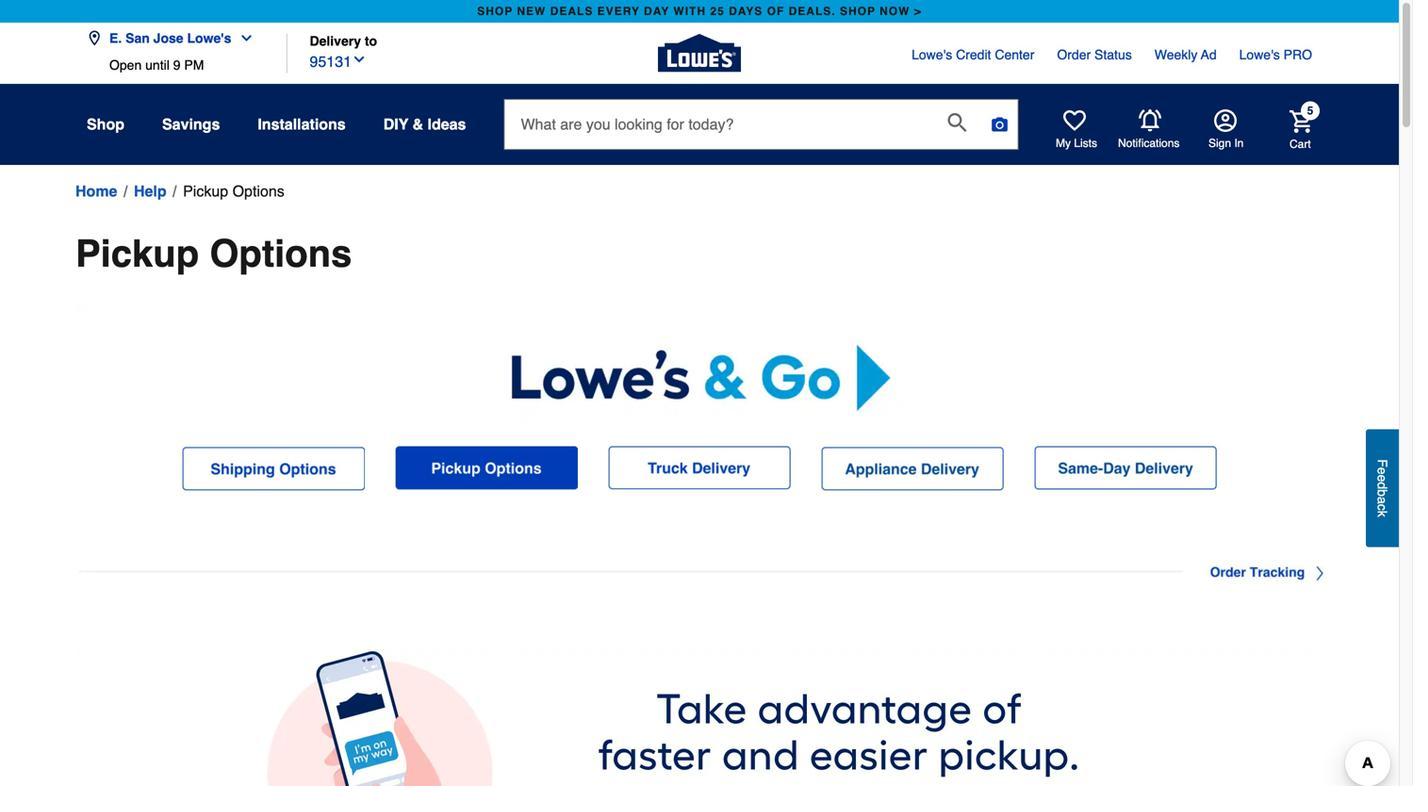 Task type: describe. For each thing, give the bounding box(es) containing it.
shop new deals every day with 25 days of deals. shop now >
[[477, 5, 922, 18]]

lowe's pro
[[1240, 47, 1313, 62]]

order status
[[1058, 47, 1133, 62]]

pm
[[184, 58, 204, 73]]

chevron down image inside "e. san jose lowe's" button
[[231, 31, 254, 46]]

pro
[[1284, 47, 1313, 62]]

options inside pickup options link
[[233, 183, 285, 200]]

my
[[1056, 137, 1071, 150]]

lowe's home improvement logo image
[[658, 12, 741, 95]]

days
[[729, 5, 763, 18]]

lowe's credit center
[[912, 47, 1035, 62]]

1 shop from the left
[[477, 5, 513, 18]]

in
[[1235, 137, 1244, 150]]

shop
[[87, 116, 124, 133]]

shop new deals every day with 25 days of deals. shop now > link
[[474, 0, 926, 23]]

search image
[[948, 113, 967, 132]]

lowe's home improvement lists image
[[1064, 109, 1087, 132]]

shop button
[[87, 108, 124, 141]]

to
[[365, 33, 377, 49]]

savings
[[162, 116, 220, 133]]

9
[[173, 58, 181, 73]]

&
[[413, 116, 424, 133]]

1 vertical spatial options
[[210, 232, 352, 275]]

lowe's for lowe's credit center
[[912, 47, 953, 62]]

open
[[109, 58, 142, 73]]

lowe's home improvement notification center image
[[1139, 109, 1162, 132]]

cart
[[1290, 137, 1312, 151]]

weekly
[[1155, 47, 1198, 62]]

pickup options image
[[395, 447, 578, 491]]

delivery to
[[310, 33, 377, 49]]

95131 button
[[310, 49, 367, 73]]

pickup options link
[[183, 180, 285, 203]]

installations
[[258, 116, 346, 133]]

1 e from the top
[[1376, 467, 1391, 475]]

delivery
[[310, 33, 361, 49]]

f e e d b a c k button
[[1367, 429, 1400, 547]]

weekly ad link
[[1155, 45, 1217, 64]]

credit
[[957, 47, 992, 62]]

installations button
[[258, 108, 346, 141]]

0 vertical spatial pickup options
[[183, 183, 285, 200]]

with
[[674, 5, 707, 18]]

location image
[[87, 31, 102, 46]]

Search Query text field
[[505, 100, 933, 149]]

e. san jose lowe's button
[[87, 19, 262, 58]]

2 e from the top
[[1376, 475, 1391, 482]]

2 shop from the left
[[840, 5, 876, 18]]

day
[[644, 5, 670, 18]]

help link
[[134, 180, 167, 203]]

deals
[[551, 5, 594, 18]]

lowe's home improvement account image
[[1215, 109, 1238, 132]]

chevron down image inside 95131 button
[[352, 52, 367, 67]]



Task type: vqa. For each thing, say whether or not it's contained in the screenshot.
Features
no



Task type: locate. For each thing, give the bounding box(es) containing it.
center
[[995, 47, 1035, 62]]

1 vertical spatial pickup options
[[75, 232, 352, 275]]

sign
[[1209, 137, 1232, 150]]

5
[[1308, 104, 1314, 117]]

options
[[233, 183, 285, 200], [210, 232, 352, 275]]

help
[[134, 183, 167, 200]]

None search field
[[504, 99, 1019, 167]]

notifications
[[1119, 137, 1180, 150]]

lowe's pro link
[[1240, 45, 1313, 64]]

1 horizontal spatial chevron down image
[[352, 52, 367, 67]]

e up b
[[1376, 475, 1391, 482]]

order tracking. image
[[75, 549, 1324, 594]]

diy
[[384, 116, 409, 133]]

home link
[[75, 180, 117, 203]]

jose
[[153, 31, 184, 46]]

>
[[915, 5, 922, 18]]

savings button
[[162, 108, 220, 141]]

1 vertical spatial chevron down image
[[352, 52, 367, 67]]

open until 9 pm
[[109, 58, 204, 73]]

0 horizontal spatial lowe's
[[187, 31, 231, 46]]

truck delivery image
[[608, 447, 791, 490]]

diy & ideas
[[384, 116, 466, 133]]

1 horizontal spatial shop
[[840, 5, 876, 18]]

appliance delivery image
[[822, 447, 1005, 491]]

1 horizontal spatial lowe's
[[912, 47, 953, 62]]

my lists link
[[1056, 109, 1098, 151]]

0 vertical spatial options
[[233, 183, 285, 200]]

a
[[1376, 497, 1391, 504]]

ideas
[[428, 116, 466, 133]]

0 vertical spatial pickup
[[183, 183, 228, 200]]

e. san jose lowe's
[[109, 31, 231, 46]]

chevron down image
[[231, 31, 254, 46], [352, 52, 367, 67]]

lowe's credit center link
[[912, 45, 1035, 64]]

pickup down help link
[[75, 232, 199, 275]]

2 horizontal spatial lowe's
[[1240, 47, 1281, 62]]

lowe's left credit
[[912, 47, 953, 62]]

pickup
[[183, 183, 228, 200], [75, 232, 199, 275]]

camera image
[[991, 115, 1010, 134]]

lowe's up pm
[[187, 31, 231, 46]]

k
[[1376, 511, 1391, 517]]

san
[[126, 31, 150, 46]]

shop left new
[[477, 5, 513, 18]]

d
[[1376, 482, 1391, 490]]

until
[[145, 58, 170, 73]]

e.
[[109, 31, 122, 46]]

home
[[75, 183, 117, 200]]

order status link
[[1058, 45, 1133, 64]]

weekly ad
[[1155, 47, 1217, 62]]

of
[[767, 5, 785, 18]]

pickup options
[[183, 183, 285, 200], [75, 232, 352, 275]]

pickup right help
[[183, 183, 228, 200]]

now
[[880, 5, 911, 18]]

c
[[1376, 504, 1391, 511]]

0 horizontal spatial shop
[[477, 5, 513, 18]]

lowe's for lowe's pro
[[1240, 47, 1281, 62]]

f e e d b a c k
[[1376, 459, 1391, 517]]

chevron down image down to
[[352, 52, 367, 67]]

options down installations button
[[233, 183, 285, 200]]

f
[[1376, 459, 1391, 467]]

same-day delivery image
[[1035, 447, 1218, 491]]

diy & ideas button
[[384, 108, 466, 141]]

lowe's inside lowe's pro link
[[1240, 47, 1281, 62]]

pickup options down savings button
[[183, 183, 285, 200]]

my lists
[[1056, 137, 1098, 150]]

lists
[[1075, 137, 1098, 150]]

lowe's
[[187, 31, 231, 46], [912, 47, 953, 62], [1240, 47, 1281, 62]]

shipping options image
[[182, 447, 365, 491]]

0 vertical spatial chevron down image
[[231, 31, 254, 46]]

new
[[517, 5, 546, 18]]

lowe's inside "e. san jose lowe's" button
[[187, 31, 231, 46]]

sign in
[[1209, 137, 1244, 150]]

status
[[1095, 47, 1133, 62]]

an illustration of hands holding a phone with on my way callout. image
[[75, 650, 1324, 787]]

shop
[[477, 5, 513, 18], [840, 5, 876, 18]]

b
[[1376, 490, 1391, 497]]

chevron down image right jose
[[231, 31, 254, 46]]

0 horizontal spatial chevron down image
[[231, 31, 254, 46]]

95131
[[310, 53, 352, 70]]

lowe's left pro
[[1240, 47, 1281, 62]]

pickup options down pickup options link
[[75, 232, 352, 275]]

ad
[[1202, 47, 1217, 62]]

lowe's and go. image
[[75, 305, 1324, 447]]

lowe's inside the lowe's credit center link
[[912, 47, 953, 62]]

e
[[1376, 467, 1391, 475], [1376, 475, 1391, 482]]

e up d
[[1376, 467, 1391, 475]]

every
[[598, 5, 640, 18]]

shop left now
[[840, 5, 876, 18]]

deals.
[[789, 5, 836, 18]]

options down pickup options link
[[210, 232, 352, 275]]

lowe's home improvement cart image
[[1290, 110, 1313, 133]]

1 vertical spatial pickup
[[75, 232, 199, 275]]

25
[[711, 5, 725, 18]]

order
[[1058, 47, 1091, 62]]

sign in button
[[1209, 109, 1244, 151]]



